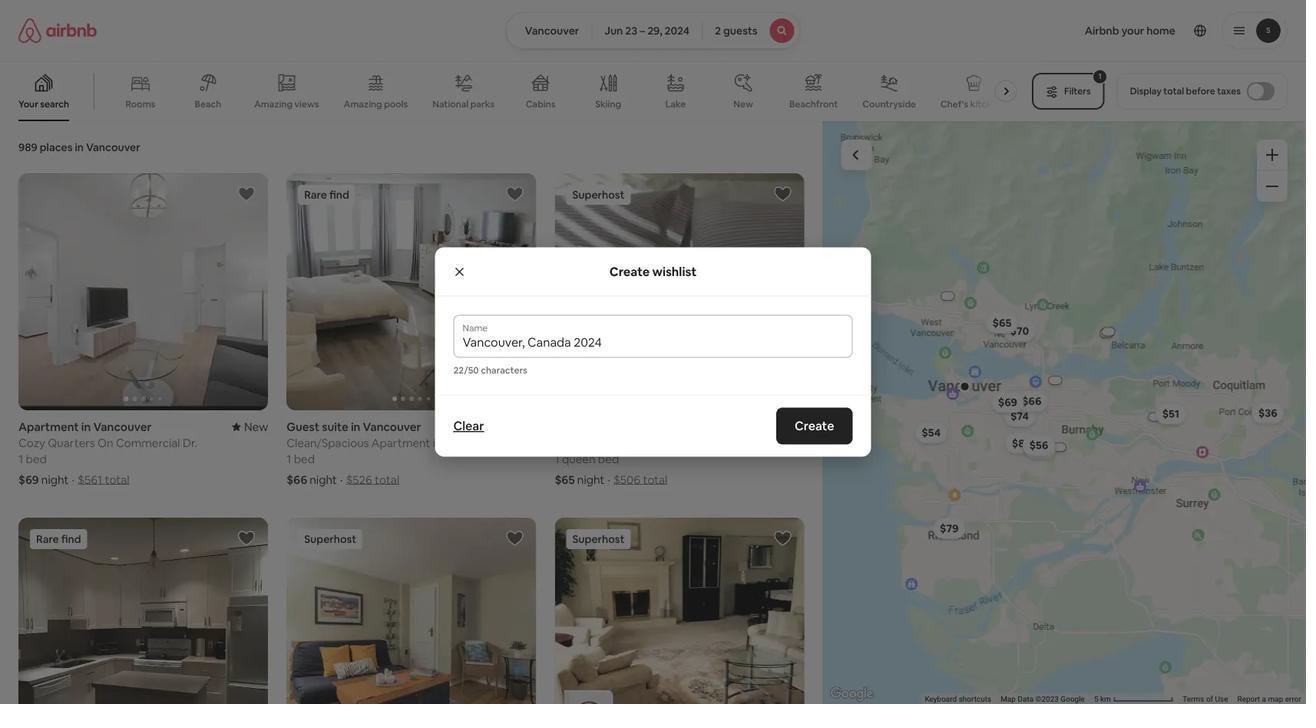 Task type: vqa. For each thing, say whether or not it's contained in the screenshot.
the Add to wishlist: Porter, Indiana image
no



Task type: describe. For each thing, give the bounding box(es) containing it.
total inside central, bright  queen suite - north vancouver 1 queen bed $65 night · $506 total
[[643, 473, 668, 488]]

vancouver inside button
[[525, 24, 579, 38]]

error
[[1285, 695, 1302, 705]]

(167)
[[508, 420, 536, 435]]

$54
[[922, 426, 941, 440]]

$36 button
[[1252, 403, 1285, 424]]

display total before taxes
[[1130, 85, 1241, 97]]

add to wishlist: apartment in vancouver image
[[237, 185, 256, 204]]

lake
[[666, 98, 686, 110]]

km
[[1101, 695, 1111, 705]]

central, bright  queen suite - north vancouver 1 queen bed $65 night · $506 total
[[555, 436, 795, 488]]

display total before taxes button
[[1117, 73, 1288, 110]]

create button
[[776, 408, 853, 445]]

cozy
[[18, 436, 45, 451]]

2024
[[665, 24, 690, 38]]

report
[[1238, 695, 1260, 705]]

bed for $65
[[598, 452, 619, 467]]

· for $69
[[72, 473, 74, 488]]

total inside 'apartment in vancouver cozy quarters on commercial dr. 1 bed $69 night · $561 total'
[[105, 473, 130, 488]]

night for $65
[[577, 473, 605, 488]]

kitchens
[[970, 98, 1007, 110]]

night inside guest suite in vancouver clean/spacious apartment in vancouver east 1 bed $66 night · $526 total
[[310, 473, 337, 488]]

4.85
[[483, 420, 506, 435]]

national
[[433, 98, 469, 110]]

none search field containing vancouver
[[506, 12, 801, 49]]

beachfront
[[790, 98, 838, 110]]

guests
[[723, 24, 758, 38]]

4.94 out of 5 average rating,  54 reviews image
[[745, 420, 805, 435]]

terms of use link
[[1183, 695, 1228, 705]]

amazing pools
[[344, 98, 408, 110]]

terms of use
[[1183, 695, 1228, 705]]

1 inside guest suite in vancouver clean/spacious apartment in vancouver east 1 bed $66 night · $526 total
[[287, 452, 291, 467]]

characters
[[481, 364, 527, 376]]

vancouver down rooms
[[86, 141, 140, 154]]

chef's
[[941, 98, 968, 110]]

create wishlist
[[610, 264, 697, 280]]

chef's kitchens
[[941, 98, 1007, 110]]

clean/spacious
[[287, 436, 369, 451]]

$54 button
[[915, 422, 948, 444]]

$66 inside $69 $66
[[1022, 395, 1042, 408]]

$526
[[346, 473, 372, 488]]

$69 inside 'apartment in vancouver cozy quarters on commercial dr. 1 bed $69 night · $561 total'
[[18, 473, 39, 488]]

$70 button
[[1004, 321, 1036, 342]]

bed for $69
[[26, 452, 47, 467]]

places
[[40, 141, 72, 154]]

total inside button
[[1164, 85, 1184, 97]]

google
[[1061, 695, 1085, 705]]

use
[[1215, 695, 1228, 705]]

shortcuts
[[959, 695, 992, 705]]

$69 inside $69 $66
[[998, 396, 1018, 410]]

apartment inside 'apartment in vancouver cozy quarters on commercial dr. 1 bed $69 night · $561 total'
[[18, 420, 79, 435]]

apartment inside guest suite in vancouver clean/spacious apartment in vancouver east 1 bed $66 night · $526 total
[[372, 436, 430, 451]]

parks
[[471, 98, 495, 110]]

new inside group
[[734, 98, 753, 110]]

keyboard
[[925, 695, 957, 705]]

-
[[698, 436, 702, 451]]

guest
[[287, 420, 319, 435]]

national parks
[[433, 98, 495, 110]]

$74
[[1011, 410, 1029, 423]]

vancouver inside central, bright  queen suite - north vancouver 1 queen bed $65 night · $506 total
[[738, 436, 795, 451]]

in inside 'apartment in vancouver cozy quarters on commercial dr. 1 bed $69 night · $561 total'
[[81, 420, 91, 435]]

989 places in vancouver
[[18, 141, 140, 154]]

23
[[625, 24, 638, 38]]

cabins
[[526, 98, 556, 110]]

bright
[[599, 436, 631, 451]]

in up clean/spacious
[[351, 420, 360, 435]]

before
[[1186, 85, 1215, 97]]

countryside
[[863, 98, 916, 110]]

989
[[18, 141, 37, 154]]

$51
[[1163, 407, 1180, 421]]

jun 23 – 29, 2024
[[605, 24, 690, 38]]

pools
[[384, 98, 408, 110]]

in left clear button
[[433, 436, 442, 451]]

$88
[[1012, 437, 1032, 451]]

$506 total button
[[614, 473, 668, 488]]

0 horizontal spatial queen
[[562, 452, 596, 467]]

· inside guest suite in vancouver clean/spacious apartment in vancouver east 1 bed $66 night · $526 total
[[340, 473, 343, 488]]

guest suite in vancouver clean/spacious apartment in vancouver east 1 bed $66 night · $526 total
[[287, 420, 526, 488]]

add to wishlist: guest suite in north vancouver image
[[237, 530, 256, 548]]

5 km
[[1094, 695, 1113, 705]]

of
[[1206, 695, 1213, 705]]

map data ©2023 google
[[1001, 695, 1085, 705]]

$79
[[940, 522, 959, 536]]

google map
showing 29 stays. region
[[823, 121, 1306, 705]]

$65 inside central, bright  queen suite - north vancouver 1 queen bed $65 night · $506 total
[[555, 473, 575, 488]]

bed inside guest suite in vancouver clean/spacious apartment in vancouver east 1 bed $66 night · $526 total
[[294, 452, 315, 467]]

$561 total button
[[78, 473, 130, 488]]

add to wishlist: guest suite in vancouver image
[[506, 185, 524, 204]]

29,
[[647, 24, 662, 38]]

commercial
[[116, 436, 180, 451]]

$69 button
[[992, 392, 1025, 413]]

$74 button
[[1004, 406, 1036, 427]]

zoom in image
[[1266, 149, 1279, 161]]

terms
[[1183, 695, 1205, 705]]

group containing amazing views
[[0, 61, 1023, 121]]

$36
[[1259, 407, 1278, 420]]

$65 inside '$65 $70'
[[993, 316, 1012, 330]]

amazing views
[[254, 98, 319, 110]]

your
[[18, 98, 38, 110]]

north
[[705, 436, 735, 451]]

zoom out image
[[1266, 180, 1279, 193]]

2
[[715, 24, 721, 38]]

profile element
[[819, 0, 1288, 61]]

1 inside 'apartment in vancouver cozy quarters on commercial dr. 1 bed $69 night · $561 total'
[[18, 452, 23, 467]]

central,
[[555, 436, 596, 451]]



Task type: locate. For each thing, give the bounding box(es) containing it.
vancouver up on
[[93, 420, 151, 435]]

1 bed from the left
[[26, 452, 47, 467]]

queen right bright
[[634, 436, 667, 451]]

2 horizontal spatial night
[[577, 473, 605, 488]]

0 horizontal spatial $69
[[18, 473, 39, 488]]

1 vertical spatial $69
[[18, 473, 39, 488]]

vancouver inside 'apartment in vancouver cozy quarters on commercial dr. 1 bed $69 night · $561 total'
[[93, 420, 151, 435]]

wishlist
[[652, 264, 697, 280]]

in
[[75, 141, 84, 154], [81, 420, 91, 435], [351, 420, 360, 435], [433, 436, 442, 451]]

in right the 'places' at left
[[75, 141, 84, 154]]

1 vertical spatial suite
[[670, 436, 695, 451]]

1 horizontal spatial $69
[[998, 396, 1018, 410]]

1 horizontal spatial amazing
[[344, 98, 382, 110]]

create for create
[[795, 419, 834, 434]]

vancouver down clear
[[445, 436, 501, 451]]

0 horizontal spatial amazing
[[254, 98, 293, 110]]

clear button
[[446, 411, 492, 442]]

1 horizontal spatial create
[[795, 419, 834, 434]]

1 down 'guest'
[[287, 452, 291, 467]]

create left wishlist
[[610, 264, 650, 280]]

None search field
[[506, 12, 801, 49]]

beach
[[195, 98, 221, 110]]

night left $506 at bottom left
[[577, 473, 605, 488]]

bed down cozy
[[26, 452, 47, 467]]

1 · from the left
[[72, 473, 74, 488]]

0 horizontal spatial $66
[[287, 473, 307, 488]]

0 horizontal spatial bed
[[26, 452, 47, 467]]

amazing for amazing pools
[[344, 98, 382, 110]]

total right $506 at bottom left
[[643, 473, 668, 488]]

apartment in vancouver cozy quarters on commercial dr. 1 bed $69 night · $561 total
[[18, 420, 197, 488]]

· inside central, bright  queen suite - north vancouver 1 queen bed $65 night · $506 total
[[608, 473, 610, 488]]

$70
[[1011, 325, 1029, 338]]

suite left -
[[670, 436, 695, 451]]

2 guests
[[715, 24, 758, 38]]

1 night from the left
[[41, 473, 69, 488]]

$69 up "$74"
[[998, 396, 1018, 410]]

rooms
[[126, 98, 155, 110]]

skiing
[[595, 98, 621, 110]]

1 vertical spatial create
[[795, 419, 834, 434]]

$66 down clean/spacious
[[287, 473, 307, 488]]

$66 up "$74"
[[1022, 395, 1042, 408]]

0 vertical spatial apartment
[[18, 420, 79, 435]]

night
[[41, 473, 69, 488], [310, 473, 337, 488], [577, 473, 605, 488]]

report a map error
[[1238, 695, 1302, 705]]

0 horizontal spatial suite
[[322, 420, 348, 435]]

new
[[734, 98, 753, 110], [244, 420, 268, 435]]

$65
[[993, 316, 1012, 330], [555, 473, 575, 488]]

$65 button
[[986, 313, 1019, 334]]

suite
[[322, 420, 348, 435], [670, 436, 695, 451]]

amazing for amazing views
[[254, 98, 293, 110]]

new right "lake"
[[734, 98, 753, 110]]

jun 23 – 29, 2024 button
[[592, 12, 703, 49]]

map
[[1001, 695, 1016, 705]]

·
[[72, 473, 74, 488], [340, 473, 343, 488], [608, 473, 610, 488]]

bed down clean/spacious
[[294, 452, 315, 467]]

0 horizontal spatial ·
[[72, 473, 74, 488]]

map
[[1268, 695, 1284, 705]]

4.85 out of 5 average rating,  167 reviews image
[[470, 420, 536, 435]]

on
[[98, 436, 113, 451]]

· inside 'apartment in vancouver cozy quarters on commercial dr. 1 bed $69 night · $561 total'
[[72, 473, 74, 488]]

1 horizontal spatial bed
[[294, 452, 315, 467]]

none text field inside name this wishlist dialog
[[463, 335, 844, 351]]

©2023
[[1036, 695, 1059, 705]]

night left the $561
[[41, 473, 69, 488]]

create inside "button"
[[795, 419, 834, 434]]

bed down bright
[[598, 452, 619, 467]]

2 horizontal spatial bed
[[598, 452, 619, 467]]

$88 button
[[1005, 433, 1039, 455]]

create
[[610, 264, 650, 280], [795, 419, 834, 434]]

0 horizontal spatial $65
[[555, 473, 575, 488]]

$66 button
[[1016, 391, 1049, 412]]

$69 $66
[[998, 395, 1042, 410]]

1 vertical spatial $66
[[287, 473, 307, 488]]

1 horizontal spatial queen
[[634, 436, 667, 451]]

vancouver down 4.94
[[738, 436, 795, 451]]

amazing left the pools
[[344, 98, 382, 110]]

1 vertical spatial $65
[[555, 473, 575, 488]]

$65 $70
[[993, 316, 1029, 338]]

22/50
[[453, 364, 479, 376]]

bed inside 'apartment in vancouver cozy quarters on commercial dr. 1 bed $69 night · $561 total'
[[26, 452, 47, 467]]

new left 'guest'
[[244, 420, 268, 435]]

2 · from the left
[[340, 473, 343, 488]]

suite up clean/spacious
[[322, 420, 348, 435]]

$69 down cozy
[[18, 473, 39, 488]]

vancouver
[[525, 24, 579, 38], [86, 141, 140, 154], [93, 420, 151, 435], [363, 420, 421, 435], [445, 436, 501, 451], [738, 436, 795, 451]]

5
[[1094, 695, 1099, 705]]

1 down cozy
[[18, 452, 23, 467]]

apartment up cozy
[[18, 420, 79, 435]]

0 horizontal spatial new
[[244, 420, 268, 435]]

1 down profile element
[[1098, 71, 1102, 81]]

1 horizontal spatial ·
[[340, 473, 343, 488]]

suite inside guest suite in vancouver clean/spacious apartment in vancouver east 1 bed $66 night · $526 total
[[322, 420, 348, 435]]

0 horizontal spatial apartment
[[18, 420, 79, 435]]

· left $526
[[340, 473, 343, 488]]

total
[[1164, 85, 1184, 97], [105, 473, 130, 488], [375, 473, 399, 488], [643, 473, 668, 488]]

night for $69
[[41, 473, 69, 488]]

0 vertical spatial $69
[[998, 396, 1018, 410]]

0 vertical spatial $65
[[993, 316, 1012, 330]]

suite inside central, bright  queen suite - north vancouver 1 queen bed $65 night · $506 total
[[670, 436, 695, 451]]

queen
[[634, 436, 667, 451], [562, 452, 596, 467]]

0 vertical spatial queen
[[634, 436, 667, 451]]

vancouver left jun
[[525, 24, 579, 38]]

add to wishlist: room in vancouver image
[[774, 530, 792, 548]]

· left the $561
[[72, 473, 74, 488]]

$66 inside guest suite in vancouver clean/spacious apartment in vancouver east 1 bed $66 night · $526 total
[[287, 473, 307, 488]]

amazing
[[254, 98, 293, 110], [344, 98, 382, 110]]

$51 button
[[1156, 404, 1187, 425]]

0 vertical spatial new
[[734, 98, 753, 110]]

3 night from the left
[[577, 473, 605, 488]]

keyboard shortcuts
[[925, 695, 992, 705]]

1 horizontal spatial new
[[734, 98, 753, 110]]

(54)
[[783, 420, 805, 435]]

5 km button
[[1090, 694, 1178, 705]]

bed inside central, bright  queen suite - north vancouver 1 queen bed $65 night · $506 total
[[598, 452, 619, 467]]

views
[[295, 98, 319, 110]]

add to wishlist: guesthouse in north vancouver image
[[774, 185, 792, 204]]

total right the $561
[[105, 473, 130, 488]]

3 · from the left
[[608, 473, 610, 488]]

night inside central, bright  queen suite - north vancouver 1 queen bed $65 night · $506 total
[[577, 473, 605, 488]]

report a map error link
[[1238, 695, 1302, 705]]

1 horizontal spatial night
[[310, 473, 337, 488]]

new place to stay image
[[232, 420, 268, 435]]

night inside 'apartment in vancouver cozy quarters on commercial dr. 1 bed $69 night · $561 total'
[[41, 473, 69, 488]]

0 horizontal spatial night
[[41, 473, 69, 488]]

0 horizontal spatial create
[[610, 264, 650, 280]]

1 horizontal spatial apartment
[[372, 436, 430, 451]]

search
[[40, 98, 69, 110]]

google image
[[827, 685, 877, 705]]

$561
[[78, 473, 102, 488]]

1 inside central, bright  queen suite - north vancouver 1 queen bed $65 night · $506 total
[[555, 452, 560, 467]]

1 down central,
[[555, 452, 560, 467]]

display
[[1130, 85, 1162, 97]]

jun
[[605, 24, 623, 38]]

2 horizontal spatial ·
[[608, 473, 610, 488]]

4.94 (54)
[[758, 420, 805, 435]]

keyboard shortcuts button
[[925, 695, 992, 705]]

· for $65
[[608, 473, 610, 488]]

taxes
[[1217, 85, 1241, 97]]

$66
[[1022, 395, 1042, 408], [287, 473, 307, 488]]

name this wishlist dialog
[[435, 248, 871, 457]]

1 vertical spatial new
[[244, 420, 268, 435]]

2 guests button
[[702, 12, 801, 49]]

total inside guest suite in vancouver clean/spacious apartment in vancouver east 1 bed $66 night · $526 total
[[375, 473, 399, 488]]

0 vertical spatial suite
[[322, 420, 348, 435]]

4.85 (167)
[[483, 420, 536, 435]]

total right $526
[[375, 473, 399, 488]]

4.94
[[758, 420, 781, 435]]

3 bed from the left
[[598, 452, 619, 467]]

$56 button
[[1023, 435, 1056, 457], [1024, 438, 1057, 459]]

$526 total button
[[346, 473, 399, 488]]

apartment up $526 total button
[[372, 436, 430, 451]]

dr.
[[183, 436, 197, 451]]

1 vertical spatial queen
[[562, 452, 596, 467]]

$506
[[614, 473, 640, 488]]

create right 4.94
[[795, 419, 834, 434]]

2 bed from the left
[[294, 452, 315, 467]]

$79 button
[[933, 518, 966, 540]]

0 vertical spatial $66
[[1022, 395, 1042, 408]]

a
[[1262, 695, 1266, 705]]

create for create wishlist
[[610, 264, 650, 280]]

quarters
[[48, 436, 95, 451]]

1 horizontal spatial $65
[[993, 316, 1012, 330]]

None text field
[[463, 335, 844, 351]]

$56
[[1030, 439, 1049, 453], [1031, 442, 1050, 456]]

$69
[[998, 396, 1018, 410], [18, 473, 39, 488]]

amazing left the views
[[254, 98, 293, 110]]

1 horizontal spatial suite
[[670, 436, 695, 451]]

2 night from the left
[[310, 473, 337, 488]]

queen down central,
[[562, 452, 596, 467]]

vancouver up $526 total button
[[363, 420, 421, 435]]

in up the quarters
[[81, 420, 91, 435]]

0 vertical spatial create
[[610, 264, 650, 280]]

night left $526
[[310, 473, 337, 488]]

group
[[0, 61, 1023, 121], [18, 174, 268, 411], [287, 174, 536, 411], [555, 174, 805, 411], [18, 518, 268, 705], [287, 518, 536, 705], [555, 518, 805, 705]]

22/50 characters
[[453, 364, 527, 376]]

· left $506 at bottom left
[[608, 473, 610, 488]]

total left the before at the top right of page
[[1164, 85, 1184, 97]]

your search
[[18, 98, 69, 110]]

1
[[1098, 71, 1102, 81], [18, 452, 23, 467], [287, 452, 291, 467], [555, 452, 560, 467]]

1 horizontal spatial $66
[[1022, 395, 1042, 408]]

clear
[[453, 419, 484, 434]]

add to wishlist: home in vancouver image
[[506, 530, 524, 548]]

1 vertical spatial apartment
[[372, 436, 430, 451]]



